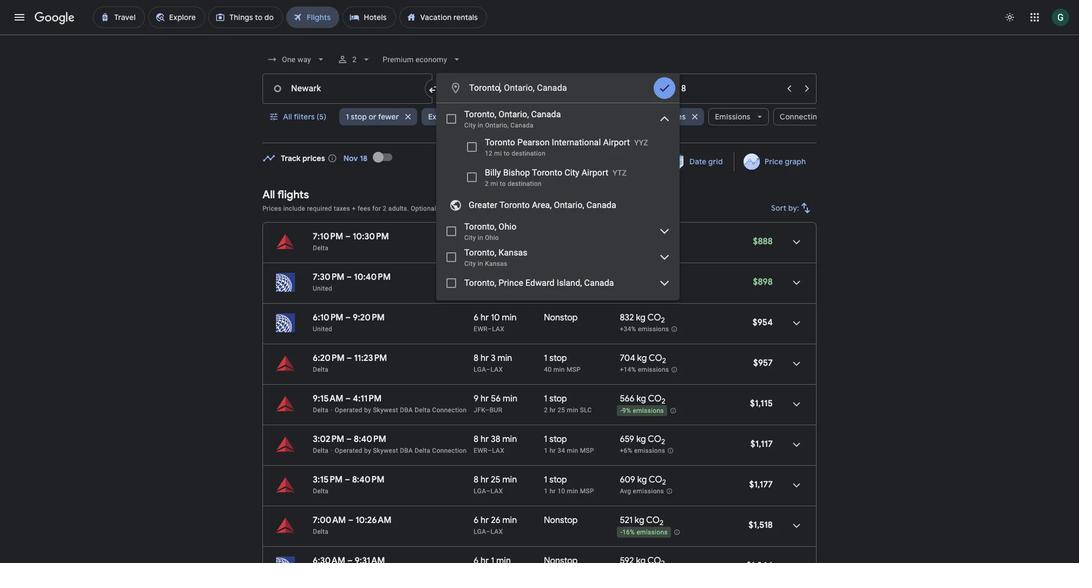 Task type: vqa. For each thing, say whether or not it's contained in the screenshot.


Task type: locate. For each thing, give the bounding box(es) containing it.
emissions inside kg co 2 +34% emissions
[[638, 285, 669, 293]]

1 vertical spatial dba
[[400, 448, 413, 455]]

total duration 6 hr 10 min. element for kg co
[[474, 272, 544, 285]]

apply.
[[520, 205, 537, 213]]

co inside the 832 kg co 2
[[648, 313, 661, 324]]

co inside "659 kg co 2"
[[648, 435, 661, 445]]

operated
[[335, 407, 362, 415], [335, 448, 362, 455]]

1 6 from the top
[[474, 232, 479, 242]]

1 stop 40 min msp
[[544, 353, 581, 374]]

min for total duration 8 hr 38 min. element
[[503, 435, 517, 445]]

1 vertical spatial all
[[263, 188, 275, 202]]

prices
[[303, 154, 325, 163]]

destination inside toronto pearson international airport yyz 12 mi to destination
[[512, 150, 546, 158]]

nonstop right prince
[[544, 272, 578, 283]]

1 inside popup button
[[346, 112, 349, 122]]

None search field
[[263, 47, 871, 301]]

lax inside 8 hr 38 min ewr – lax
[[492, 448, 504, 455]]

2 vertical spatial in
[[478, 260, 483, 268]]

2 nonstop from the top
[[544, 313, 578, 324]]

taxes
[[334, 205, 350, 213]]

by
[[364, 407, 371, 415], [364, 448, 371, 455]]

all flights
[[263, 188, 309, 202]]

fees right +
[[358, 205, 371, 213]]

3 8 from the top
[[474, 475, 479, 486]]

Departure time: 7:00 AM. text field
[[313, 516, 346, 527]]

lax down 20
[[490, 245, 502, 252]]

1 vertical spatial airport
[[582, 168, 609, 178]]

min inside the 1 stop 40 min msp
[[554, 366, 565, 374]]

0 vertical spatial 10
[[491, 272, 500, 283]]

for
[[372, 205, 381, 213]]

1 lga from the top
[[474, 366, 486, 374]]

– inside 8 hr 3 min lga – lax
[[486, 366, 491, 374]]

2 connection from the top
[[432, 448, 467, 455]]

kg inside 704 kg co 2
[[637, 353, 647, 364]]

9:20 pm
[[353, 313, 385, 324]]

1 horizontal spatial fees
[[490, 205, 503, 213]]

0 vertical spatial in
[[478, 122, 483, 129]]

-9% emissions
[[620, 408, 664, 415]]

may
[[505, 205, 518, 213]]

operated for 3:02 pm
[[335, 448, 362, 455]]

2 - from the top
[[620, 529, 622, 537]]

1 inside the 1 stop 40 min msp
[[544, 353, 548, 364]]

canada up on
[[537, 83, 567, 93]]

1 dba from the top
[[400, 407, 413, 415]]

Where else? text field
[[469, 75, 652, 101]]

emissions down the 609 kg co 2
[[633, 488, 664, 496]]

1 carry-on bag
[[508, 112, 561, 122]]

1 vertical spatial united
[[313, 326, 332, 333]]

toronto, inside toronto, kansas city in kansas
[[464, 248, 496, 258]]

10 down 34
[[558, 488, 565, 496]]

–
[[345, 232, 351, 242], [485, 245, 490, 252], [347, 272, 352, 283], [488, 285, 492, 293], [346, 313, 351, 324], [488, 326, 492, 333], [347, 353, 352, 364], [486, 366, 491, 374], [345, 394, 351, 405], [485, 407, 490, 415], [346, 435, 352, 445], [488, 448, 492, 455], [345, 475, 350, 486], [486, 488, 491, 496], [348, 516, 353, 527], [486, 529, 491, 536]]

0 vertical spatial 25
[[558, 407, 565, 415]]

lax for 9:20 pm
[[492, 326, 504, 333]]

- for 566
[[620, 408, 622, 415]]

destination down bishop
[[508, 180, 542, 188]]

0 vertical spatial msp
[[567, 366, 581, 374]]

all up the prices
[[263, 188, 275, 202]]

lax down 26
[[491, 529, 503, 536]]

min right 38
[[503, 435, 517, 445]]

1 connection from the top
[[432, 407, 467, 415]]

25 inside 1 stop 2 hr 25 min slc
[[558, 407, 565, 415]]

ewr left prince
[[474, 285, 488, 293]]

mi inside toronto pearson international airport yyz 12 mi to destination
[[494, 150, 502, 158]]

2 vertical spatial nonstop
[[544, 516, 578, 527]]

1 vertical spatial to
[[500, 180, 506, 188]]

1 stop 2 hr 25 min slc
[[544, 394, 592, 415]]

msp
[[567, 366, 581, 374], [580, 448, 594, 455], [580, 488, 594, 496]]

2 1 stop flight. element from the top
[[544, 394, 567, 406]]

toronto, inside toronto, ohio city in ohio
[[464, 222, 496, 232]]

2 by from the top
[[364, 448, 371, 455]]

avg
[[620, 488, 631, 496]]

layover (1 of 1) is a 40 min layover at minneapolis–saint paul international airport in minneapolis. element
[[544, 366, 615, 375]]

hr inside "9 hr 56 min jfk – bur"
[[481, 394, 489, 405]]

angeles
[[486, 83, 518, 94]]

kg up -9% emissions
[[637, 394, 646, 405]]

832
[[620, 313, 634, 324]]

1 vertical spatial toronto
[[532, 168, 562, 178]]

all
[[283, 112, 292, 122], [263, 188, 275, 202]]

lax inside 6 hr 26 min lga – lax
[[491, 529, 503, 536]]

toronto, down los
[[464, 109, 496, 120]]

united inside "7:30 pm – 10:40 pm united"
[[313, 285, 332, 293]]

6 left 26
[[474, 516, 479, 527]]

6 inside "6 hr 20 min jfk – lax"
[[474, 232, 479, 242]]

total duration 6 hr 10 min. element
[[474, 272, 544, 285], [474, 313, 544, 325]]

bag fees button
[[477, 205, 503, 213]]

hr inside "6 hr 20 min jfk – lax"
[[481, 232, 489, 242]]

521 kg co 2
[[620, 516, 664, 528]]

0 horizontal spatial bag
[[477, 205, 488, 213]]

1 ewr from the top
[[474, 285, 488, 293]]

1 stop flight. element down 34
[[544, 475, 567, 488]]

1 vertical spatial destination
[[508, 180, 542, 188]]

co inside 521 kg co 2
[[646, 516, 660, 527]]

co down toggle nearby airports for toronto, kansas icon
[[648, 272, 661, 283]]

16%
[[622, 529, 635, 537]]

1 inside 'popup button'
[[508, 112, 512, 122]]

2
[[352, 55, 357, 64], [485, 180, 489, 188], [383, 205, 387, 213], [659, 235, 663, 244], [661, 276, 665, 285], [661, 316, 665, 325], [662, 357, 666, 366], [662, 397, 666, 407], [544, 407, 548, 415], [661, 438, 665, 447], [662, 479, 666, 488], [660, 519, 664, 528]]

6 hr 10 min ewr – lax up 3
[[474, 313, 517, 333]]

min inside 8 hr 38 min ewr – lax
[[503, 435, 517, 445]]

1 vertical spatial ewr
[[474, 326, 488, 333]]

7:10 pm
[[313, 232, 343, 242]]

ewr inside 8 hr 38 min ewr – lax
[[474, 448, 488, 455]]

1 jfk from the top
[[474, 245, 485, 252]]

nonstop flight. element
[[544, 272, 578, 285], [544, 313, 578, 325], [544, 516, 578, 528], [544, 556, 578, 564]]

lga for 8 hr 25 min
[[474, 488, 486, 496]]

1 vertical spatial -
[[620, 529, 622, 537]]

united down 6:10 pm
[[313, 326, 332, 333]]

emissions down 521 kg co 2
[[637, 529, 668, 537]]

+34% down 832
[[620, 326, 636, 334]]

– down total duration 8 hr 3 min. element on the bottom
[[486, 366, 491, 374]]

3 lga from the top
[[474, 529, 486, 536]]

kg inside the 832 kg co 2
[[636, 313, 646, 324]]

flight details. leaves laguardia airport at 7:00 am on saturday, november 18 and arrives at los angeles international airport at 10:26 am on saturday, november 18. image
[[784, 514, 810, 540]]

leaves john f. kennedy international airport at 9:15 am on saturday, november 18 and arrives at hollywood burbank airport at 4:11 pm on saturday, november 18. element
[[313, 394, 382, 405]]

1 vertical spatial 10
[[491, 313, 500, 324]]

pearson
[[517, 137, 550, 148]]

2 in from the top
[[478, 234, 483, 242]]

2 skywest from the top
[[373, 448, 398, 455]]

kg up the avg emissions
[[637, 475, 647, 486]]

kg up the -16% emissions
[[635, 516, 644, 527]]

1 vertical spatial by
[[364, 448, 371, 455]]

in for toronto, ohio
[[478, 234, 483, 242]]

1 vertical spatial ohio
[[485, 234, 499, 242]]

total duration 6 hr 20 min. element
[[474, 232, 544, 244]]

1115 US dollars text field
[[750, 399, 773, 410]]

delta inside 7:10 pm – 10:30 pm delta
[[313, 245, 329, 252]]

2 ewr from the top
[[474, 326, 488, 333]]

1 for 1 stop 1 hr 34 min msp
[[544, 435, 548, 445]]

in inside toronto, kansas city in kansas
[[478, 260, 483, 268]]

2 inside "659 kg co 2"
[[661, 438, 665, 447]]

jfk inside "9 hr 56 min jfk – bur"
[[474, 407, 485, 415]]

operated down 3:02 pm – 8:40 pm
[[335, 448, 362, 455]]

flight details. leaves newark liberty international airport at 3:02 pm on saturday, november 18 and arrives at los angeles international airport at 8:40 pm on saturday, november 18. image
[[784, 432, 810, 458]]

learn more about tracked prices image
[[327, 154, 337, 163]]

1 horizontal spatial 25
[[558, 407, 565, 415]]

0 vertical spatial all
[[283, 112, 292, 122]]

lga inside 8 hr 25 min lga – lax
[[474, 488, 486, 496]]

3 toronto, from the top
[[464, 248, 496, 258]]

nov
[[344, 154, 358, 163]]

1 vertical spatial msp
[[580, 448, 594, 455]]

bag right on
[[547, 112, 561, 122]]

0 vertical spatial nonstop
[[544, 272, 578, 283]]

– inside 7:10 pm – 10:30 pm delta
[[345, 232, 351, 242]]

Departure text field
[[641, 74, 780, 103]]

emissions down the 832 kg co 2
[[638, 326, 669, 334]]

0 vertical spatial destination
[[512, 150, 546, 158]]

lax inside 8 hr 3 min lga – lax
[[491, 366, 503, 374]]

total duration 6 hr 10 min. element down prince
[[474, 313, 544, 325]]

toronto up 12
[[485, 137, 515, 148]]

hr inside 8 hr 38 min ewr – lax
[[481, 435, 489, 445]]

1 vertical spatial connection
[[432, 448, 467, 455]]

2 vertical spatial 8
[[474, 475, 479, 486]]

1 total duration 6 hr 10 min. element from the top
[[474, 272, 544, 285]]

6
[[474, 232, 479, 242], [474, 272, 479, 283], [474, 313, 479, 324], [474, 516, 479, 527]]

0 vertical spatial connection
[[432, 407, 467, 415]]

6 hr 10 min ewr – lax for 9:20 pm
[[474, 313, 517, 333]]

delta
[[313, 245, 329, 252], [313, 366, 329, 374], [313, 407, 329, 415], [415, 407, 430, 415], [313, 448, 329, 455], [415, 448, 430, 455], [313, 488, 329, 496], [313, 529, 329, 536]]

stop for 9 hr 56 min
[[550, 394, 567, 405]]

spirit
[[460, 112, 479, 122]]

by down 3:02 pm – 8:40 pm
[[364, 448, 371, 455]]

nonstop flight. element for 521
[[544, 516, 578, 528]]

hr down 8 hr 38 min ewr – lax
[[481, 475, 489, 486]]

operated down 9:15 am – 4:11 pm at the bottom left of the page
[[335, 407, 362, 415]]

stop left or
[[351, 112, 367, 122]]

kg
[[636, 272, 646, 283], [636, 313, 646, 324], [637, 353, 647, 364], [637, 394, 646, 405], [636, 435, 646, 445], [637, 475, 647, 486], [635, 516, 644, 527]]

hr
[[481, 232, 489, 242], [481, 272, 489, 283], [481, 313, 489, 324], [481, 353, 489, 364], [481, 394, 489, 405], [550, 407, 556, 415], [481, 435, 489, 445], [550, 448, 556, 455], [481, 475, 489, 486], [550, 488, 556, 496], [481, 516, 489, 527]]

ontario, inside option
[[554, 200, 584, 211]]

co inside the 609 kg co 2
[[649, 475, 662, 486]]

10 for 10:40 pm
[[491, 272, 500, 283]]

– down 38
[[488, 448, 492, 455]]

stop for 8 hr 25 min
[[550, 475, 567, 486]]

4 6 from the top
[[474, 516, 479, 527]]

toronto, ohio city in ohio
[[464, 222, 517, 242]]

40
[[544, 366, 552, 374]]

stop up 34
[[550, 435, 567, 445]]

total duration 8 hr 3 min. element
[[474, 353, 544, 366]]

1 for 1 stop or fewer
[[346, 112, 349, 122]]

2 vertical spatial 10
[[558, 488, 565, 496]]

1 vertical spatial skywest
[[373, 448, 398, 455]]

co for 521
[[646, 516, 660, 527]]

2 inside 521 kg co 2
[[660, 519, 664, 528]]

international
[[552, 137, 601, 148]]

1 nonstop from the top
[[544, 272, 578, 283]]

on
[[536, 112, 545, 122]]

msp inside the 1 stop 1 hr 34 min msp
[[580, 448, 594, 455]]

2 dba from the top
[[400, 448, 413, 455]]

toronto, inside toronto, ontario, canada city in ontario, canada
[[464, 109, 496, 120]]

arrival time: 8:40 pm. text field right 3:15 pm
[[352, 475, 385, 486]]

1 operated from the top
[[335, 407, 362, 415]]

msp inside 1 stop 1 hr 10 min msp
[[580, 488, 594, 496]]

3 in from the top
[[478, 260, 483, 268]]

– right 6:20 pm text field
[[347, 353, 352, 364]]

1 vertical spatial arrival time: 8:40 pm. text field
[[352, 475, 385, 486]]

leaves newark liberty international airport at 6:10 pm on saturday, november 18 and arrives at los angeles international airport at 9:20 pm on saturday, november 18. element
[[313, 313, 385, 324]]

1 for 1 stop 40 min msp
[[544, 353, 548, 364]]

2 inside billy bishop toronto city airport ytz 2 mi to destination
[[485, 180, 489, 188]]

1 vertical spatial mi
[[491, 180, 498, 188]]

stop for 8 hr 3 min
[[550, 353, 567, 364]]

1 vertical spatial bag
[[477, 205, 488, 213]]

hr for 6:10 pm
[[481, 313, 489, 324]]

1 by from the top
[[364, 407, 371, 415]]

lax inside 8 hr 25 min lga – lax
[[491, 488, 503, 496]]

0 vertical spatial +34%
[[620, 285, 636, 293]]

– right "departure time: 6:10 pm." text box at the left of the page
[[346, 313, 351, 324]]

1 in from the top
[[478, 122, 483, 129]]

1 6 hr 10 min ewr – lax from the top
[[474, 272, 517, 293]]

Arrival time: 8:40 PM. text field
[[354, 435, 386, 445], [352, 475, 385, 486]]

10:26 am
[[356, 516, 392, 527]]

2 inside the 609 kg co 2
[[662, 479, 666, 488]]

toronto, for toronto, ontario, canada
[[464, 109, 496, 120]]

lga for 8 hr 3 min
[[474, 366, 486, 374]]

Departure time: 9:15 AM. text field
[[313, 394, 343, 405]]

10 for 9:20 pm
[[491, 313, 500, 324]]

0 vertical spatial 8:40 pm
[[354, 435, 386, 445]]

kg for 659
[[636, 435, 646, 445]]

3 ewr from the top
[[474, 448, 488, 455]]

hr for 3:02 pm
[[481, 435, 489, 445]]

1 vertical spatial 6 hr 10 min ewr – lax
[[474, 313, 517, 333]]

2 inside 566 kg co 2
[[662, 397, 666, 407]]

skywest down the leaves newark liberty international airport at 3:02 pm on saturday, november 18 and arrives at los angeles international airport at 8:40 pm on saturday, november 18. element
[[373, 448, 398, 455]]

city inside toronto, ontario, canada city in ontario, canada
[[464, 122, 476, 129]]

min inside 8 hr 3 min lga – lax
[[498, 353, 512, 364]]

1 8 from the top
[[474, 353, 479, 364]]

0 vertical spatial mi
[[494, 150, 502, 158]]

lga inside 8 hr 3 min lga – lax
[[474, 366, 486, 374]]

canada
[[537, 83, 567, 93], [531, 109, 561, 120], [511, 122, 534, 129], [587, 200, 616, 211], [584, 278, 614, 288]]

1 down 40
[[544, 394, 548, 405]]

to down billy at left top
[[500, 180, 506, 188]]

0 vertical spatial arrival time: 8:40 pm. text field
[[354, 435, 386, 445]]

ohio up toronto, kansas city in kansas
[[485, 234, 499, 242]]

lga
[[474, 366, 486, 374], [474, 488, 486, 496], [474, 529, 486, 536]]

toggle nearby airports for toronto, ohio image
[[658, 225, 671, 238]]

- down 521
[[620, 529, 622, 537]]

ohio down may
[[499, 222, 517, 232]]

kg left toggle nearby airports for toronto, prince edward island, canada icon
[[636, 272, 646, 283]]

hr right 9
[[481, 394, 489, 405]]

0 vertical spatial lga
[[474, 366, 486, 374]]

– right 7:10 pm
[[345, 232, 351, 242]]

1 vertical spatial in
[[478, 234, 483, 242]]

min inside "6 hr 20 min jfk – lax"
[[503, 232, 518, 242]]

connection left 8 hr 38 min ewr – lax
[[432, 448, 467, 455]]

jfk for 9
[[474, 407, 485, 415]]

7:30 pm – 10:40 pm united
[[313, 272, 391, 293]]

kg inside 521 kg co 2
[[635, 516, 644, 527]]

airport inside billy bishop toronto city airport ytz 2 mi to destination
[[582, 168, 609, 178]]

kansas down "6 hr 20 min jfk – lax"
[[485, 260, 507, 268]]

0 vertical spatial jfk
[[474, 245, 485, 252]]

1 stop flight. element up 34
[[544, 435, 567, 447]]

airport
[[603, 137, 630, 148], [582, 168, 609, 178]]

co for 609
[[649, 475, 662, 486]]

609
[[620, 475, 635, 486]]

8 down 8 hr 38 min ewr – lax
[[474, 475, 479, 486]]

0 vertical spatial -
[[620, 408, 622, 415]]

delta inside 7:00 am – 10:26 am delta
[[313, 529, 329, 536]]

lax inside "6 hr 20 min jfk – lax"
[[490, 245, 502, 252]]

34
[[558, 448, 565, 455]]

adults.
[[388, 205, 409, 213]]

co
[[648, 272, 661, 283], [648, 313, 661, 324], [649, 353, 662, 364], [648, 394, 662, 405], [648, 435, 661, 445], [649, 475, 662, 486], [646, 516, 660, 527]]

2 united from the top
[[313, 326, 332, 333]]

stop inside 1 stop 1 hr 10 min msp
[[550, 475, 567, 486]]

hr inside 8 hr 25 min lga – lax
[[481, 475, 489, 486]]

4 toronto, from the top
[[464, 278, 496, 288]]

+14% emissions
[[620, 367, 669, 374]]

operated by skywest dba delta connection down 4:11 pm text field
[[335, 407, 467, 415]]

min down toronto, kansas city in kansas
[[502, 272, 517, 283]]

1 operated by skywest dba delta connection from the top
[[335, 407, 467, 415]]

1 vertical spatial operated
[[335, 448, 362, 455]]

6 for 9:20 pm
[[474, 313, 479, 324]]

1 stop flight. element
[[544, 353, 567, 366], [544, 394, 567, 406], [544, 435, 567, 447], [544, 475, 567, 488]]

date
[[690, 157, 707, 167]]

3 nonstop flight. element from the top
[[544, 516, 578, 528]]

min inside 6 hr 26 min lga – lax
[[503, 516, 517, 527]]

1 horizontal spatial bag
[[547, 112, 561, 122]]

1 skywest from the top
[[373, 407, 398, 415]]

Departure time: 7:30 PM. text field
[[313, 272, 344, 283]]

airport left 'ytz'
[[582, 168, 609, 178]]

list box
[[436, 103, 680, 301]]

by for 8:40 pm
[[364, 448, 371, 455]]

2 lga from the top
[[474, 488, 486, 496]]

city down "6 hr 20 min jfk – lax"
[[464, 260, 476, 268]]

stop inside 1 stop 2 hr 25 min slc
[[550, 394, 567, 405]]

lga inside 6 hr 26 min lga – lax
[[474, 529, 486, 536]]

kg up +6% emissions
[[636, 435, 646, 445]]

2 vertical spatial ewr
[[474, 448, 488, 455]]

stop up layover (1 of 1) is a 2 hr 25 min layover at salt lake city international airport in salt lake city. 'element'
[[550, 394, 567, 405]]

3:15 pm
[[313, 475, 343, 486]]

1 vertical spatial 2 button
[[617, 232, 678, 254]]

toronto left 'area,' on the top of page
[[500, 200, 530, 211]]

emissions
[[638, 285, 669, 293], [638, 326, 669, 334], [638, 367, 669, 374], [633, 408, 664, 415], [634, 448, 665, 455], [633, 488, 664, 496], [637, 529, 668, 537]]

1 left the carry-
[[508, 112, 512, 122]]

0 horizontal spatial 2 button
[[333, 47, 376, 73]]

toronto, down 20
[[464, 248, 496, 258]]

kg up +34% emissions
[[636, 313, 646, 324]]

1 united from the top
[[313, 285, 332, 293]]

stop for 8 hr 38 min
[[550, 435, 567, 445]]

2 operated from the top
[[335, 448, 362, 455]]

2 total duration 6 hr 10 min. element from the top
[[474, 313, 544, 325]]

stop
[[351, 112, 367, 122], [550, 353, 567, 364], [550, 394, 567, 405], [550, 435, 567, 445], [550, 475, 567, 486]]

3 1 stop flight. element from the top
[[544, 435, 567, 447]]

1 stop flight. element down 40
[[544, 394, 567, 406]]

filters
[[294, 112, 315, 122]]

msp for 609
[[580, 488, 594, 496]]

– inside 3:15 pm – 8:40 pm delta
[[345, 475, 350, 486]]

0 vertical spatial operated by skywest dba delta connection
[[335, 407, 467, 415]]

2 button inside all flights main content
[[617, 232, 678, 254]]

– down 'total duration 9 hr 56 min.' element
[[485, 407, 490, 415]]

min inside 1 stop 1 hr 10 min msp
[[567, 488, 578, 496]]

city down toronto pearson international airport yyz 12 mi to destination
[[565, 168, 580, 178]]

2 jfk from the top
[[474, 407, 485, 415]]

2 6 from the top
[[474, 272, 479, 283]]

0 vertical spatial ewr
[[474, 285, 488, 293]]

kg for 609
[[637, 475, 647, 486]]

1 +34% from the top
[[620, 285, 636, 293]]

ewr up 8 hr 3 min lga – lax
[[474, 326, 488, 333]]

3 nonstop from the top
[[544, 516, 578, 527]]

8:40 pm down 4:11 pm
[[354, 435, 386, 445]]

co inside 566 kg co 2
[[648, 394, 662, 405]]

kg up +14% emissions at the bottom right of page
[[637, 353, 647, 364]]

6 for 10:26 am
[[474, 516, 479, 527]]

date grid
[[690, 157, 723, 167]]

1 vertical spatial +34%
[[620, 326, 636, 334]]

3 6 from the top
[[474, 313, 479, 324]]

566
[[620, 394, 635, 405]]

stop inside the 1 stop 40 min msp
[[550, 353, 567, 364]]

co for 659
[[648, 435, 661, 445]]

msp left avg
[[580, 488, 594, 496]]

edward
[[526, 278, 555, 288]]

8 inside 8 hr 38 min ewr – lax
[[474, 435, 479, 445]]

lax up 3
[[492, 326, 504, 333]]

min right 26
[[503, 516, 517, 527]]

1 vertical spatial operated by skywest dba delta connection
[[335, 448, 467, 455]]

0 vertical spatial 8
[[474, 353, 479, 364]]

min for "total duration 6 hr 20 min." 'element'
[[503, 232, 518, 242]]

$1,177
[[749, 480, 773, 491]]

stop inside popup button
[[351, 112, 367, 122]]

co up -9% emissions
[[648, 394, 662, 405]]

msp for 659
[[580, 448, 594, 455]]

1 stop flight. element up 40
[[544, 353, 567, 366]]

4 nonstop flight. element from the top
[[544, 556, 578, 564]]

1 vertical spatial lga
[[474, 488, 486, 496]]

hr left 38
[[481, 435, 489, 445]]

1 vertical spatial 25
[[491, 475, 500, 486]]

38
[[491, 435, 500, 445]]

6 for 10:40 pm
[[474, 272, 479, 283]]

and
[[464, 205, 475, 213]]

min right 20
[[503, 232, 518, 242]]

6 hr 10 min ewr – lax
[[474, 272, 517, 293], [474, 313, 517, 333]]

min down layover (1 of 1) is a 1 hr 34 min layover at minneapolis–saint paul international airport in minneapolis. element
[[567, 488, 578, 496]]

operated by skywest dba delta connection for 4:11 pm
[[335, 407, 467, 415]]

lga up 9
[[474, 366, 486, 374]]

none search field containing ‌, ontario, canada
[[263, 47, 871, 301]]

all left filters
[[283, 112, 292, 122]]

8 inside 8 hr 25 min lga – lax
[[474, 475, 479, 486]]

loading results progress bar
[[0, 35, 1079, 37]]

times button
[[658, 104, 704, 130]]

1 horizontal spatial all
[[283, 112, 292, 122]]

toronto inside toronto pearson international airport yyz 12 mi to destination
[[485, 137, 515, 148]]

hr for 3:15 pm
[[481, 475, 489, 486]]

list box containing toronto, ontario, canada
[[436, 103, 680, 301]]

0 vertical spatial to
[[504, 150, 510, 158]]

total duration 8 hr 25 min. element
[[474, 475, 544, 488]]

0 vertical spatial united
[[313, 285, 332, 293]]

hr for 7:30 pm
[[481, 272, 489, 283]]

1 - from the top
[[620, 408, 622, 415]]

emissions up the 832 kg co 2
[[638, 285, 669, 293]]

8:40 pm inside 3:15 pm – 8:40 pm delta
[[352, 475, 385, 486]]

7:00 am
[[313, 516, 346, 527]]

connection for 9 hr 56 min
[[432, 407, 467, 415]]

hr for 6:20 pm
[[481, 353, 489, 364]]

Arrival time: 9:20 PM. text field
[[353, 313, 385, 324]]

0 horizontal spatial 25
[[491, 475, 500, 486]]

2 6 hr 10 min ewr – lax from the top
[[474, 313, 517, 333]]

1 vertical spatial jfk
[[474, 407, 485, 415]]

lax down 3
[[491, 366, 503, 374]]

0 vertical spatial toronto
[[485, 137, 515, 148]]

0 horizontal spatial all
[[263, 188, 275, 202]]

None text field
[[263, 74, 432, 104]]

2 nonstop flight. element from the top
[[544, 313, 578, 325]]

fees left may
[[490, 205, 503, 213]]

4 1 stop flight. element from the top
[[544, 475, 567, 488]]

0 vertical spatial 6 hr 10 min ewr – lax
[[474, 272, 517, 293]]

destination down "pearson"
[[512, 150, 546, 158]]

lga for 6 hr 26 min
[[474, 529, 486, 536]]

1 up 40
[[544, 353, 548, 364]]

mi right 12
[[494, 150, 502, 158]]

1 horizontal spatial 2 button
[[617, 232, 678, 254]]

lax down 38
[[492, 448, 504, 455]]

2 toronto, from the top
[[464, 222, 496, 232]]

0 vertical spatial skywest
[[373, 407, 398, 415]]

832 kg co 2
[[620, 313, 665, 325]]

25 down 8 hr 38 min ewr – lax
[[491, 475, 500, 486]]

6 down toronto, kansas city in kansas
[[474, 272, 479, 283]]

0 vertical spatial by
[[364, 407, 371, 415]]

1 vertical spatial 8:40 pm
[[352, 475, 385, 486]]

jfk for 6
[[474, 245, 485, 252]]

co up +34% emissions
[[648, 313, 661, 324]]

dba
[[400, 407, 413, 415], [400, 448, 413, 455]]

1 1 stop flight. element from the top
[[544, 353, 567, 366]]

co for 566
[[648, 394, 662, 405]]

0 horizontal spatial fees
[[358, 205, 371, 213]]

+6% emissions
[[620, 448, 665, 455]]

mi
[[494, 150, 502, 158], [491, 180, 498, 188]]

or
[[369, 112, 376, 122]]

– inside "9 hr 56 min jfk – bur"
[[485, 407, 490, 415]]

assistance
[[573, 205, 606, 213]]

toronto, kansas city in kansas
[[464, 248, 528, 268]]

main menu image
[[13, 11, 26, 24]]

659
[[620, 435, 634, 445]]

1 nonstop flight. element from the top
[[544, 272, 578, 285]]

8 left 38
[[474, 435, 479, 445]]

0 vertical spatial dba
[[400, 407, 413, 415]]

hr for 7:00 am
[[481, 516, 489, 527]]

2 8 from the top
[[474, 435, 479, 445]]

1 carry-on bag button
[[502, 108, 579, 126]]

city left 20
[[464, 234, 476, 242]]

in for toronto, kansas
[[478, 260, 483, 268]]

optional
[[411, 205, 436, 213]]

all inside main content
[[263, 188, 275, 202]]

6 inside 6 hr 26 min lga – lax
[[474, 516, 479, 527]]

None field
[[263, 50, 331, 69], [378, 50, 467, 69], [263, 50, 331, 69], [378, 50, 467, 69]]

1 stop flight. element for 8 hr 25 min
[[544, 475, 567, 488]]

2 vertical spatial toronto
[[500, 200, 530, 211]]

lax for 11:23 pm
[[491, 366, 503, 374]]

lax for 10:26 am
[[491, 529, 503, 536]]

Arrival time: 10:30 PM. text field
[[353, 232, 389, 242]]

2 +34% from the top
[[620, 326, 636, 334]]

nonstop for 521
[[544, 516, 578, 527]]

0 vertical spatial total duration 6 hr 10 min. element
[[474, 272, 544, 285]]

2 operated by skywest dba delta connection from the top
[[335, 448, 467, 455]]

to right 12
[[504, 150, 510, 158]]

6 left 20
[[474, 232, 479, 242]]

1 left or
[[346, 112, 349, 122]]

lax for 10:30 pm
[[490, 245, 502, 252]]

1 vertical spatial 8
[[474, 435, 479, 445]]

566 kg co 2
[[620, 394, 666, 407]]

min inside "9 hr 56 min jfk – bur"
[[503, 394, 517, 405]]

25 left slc
[[558, 407, 565, 415]]

2 vertical spatial msp
[[580, 488, 594, 496]]

toronto, for toronto, ohio
[[464, 222, 496, 232]]

1 vertical spatial total duration 6 hr 10 min. element
[[474, 313, 544, 325]]

bag inside 'popup button'
[[547, 112, 561, 122]]

all inside button
[[283, 112, 292, 122]]

1 vertical spatial kansas
[[485, 260, 507, 268]]

flight details. leaves newark liberty international airport at 6:10 pm on saturday, november 18 and arrives at los angeles international airport at 9:20 pm on saturday, november 18. image
[[784, 311, 810, 337]]

1 vertical spatial nonstop
[[544, 313, 578, 324]]

toronto, prince edward island, canada
[[464, 278, 614, 288]]

1844 US dollars text field
[[746, 561, 773, 564]]

0 vertical spatial airport
[[603, 137, 630, 148]]

1 toronto, from the top
[[464, 109, 496, 120]]

carry-
[[513, 112, 536, 122]]

kansas down "total duration 6 hr 20 min." 'element'
[[499, 248, 528, 258]]

hr inside 8 hr 3 min lga – lax
[[481, 353, 489, 364]]

1 inside 1 stop 2 hr 25 min slc
[[544, 394, 548, 405]]

city inside billy bishop toronto city airport ytz 2 mi to destination
[[565, 168, 580, 178]]

0 vertical spatial bag
[[547, 112, 561, 122]]

done image
[[658, 82, 671, 95]]

0 vertical spatial operated
[[335, 407, 362, 415]]

– down toronto, ohio city in ohio
[[485, 245, 490, 252]]

jfk inside "6 hr 20 min jfk – lax"
[[474, 245, 485, 252]]

lax down total duration 8 hr 25 min. element
[[491, 488, 503, 496]]

2 vertical spatial lga
[[474, 529, 486, 536]]

min inside the 1 stop 1 hr 34 min msp
[[567, 448, 578, 455]]

fees
[[358, 205, 371, 213], [490, 205, 503, 213]]

hr left 20
[[481, 232, 489, 242]]

min for 832's total duration 6 hr 10 min. element
[[502, 313, 517, 324]]

layover (1 of 1) is a 1 hr 34 min layover at minneapolis–saint paul international airport in minneapolis. element
[[544, 447, 615, 456]]

min inside 8 hr 25 min lga – lax
[[503, 475, 517, 486]]

6 for 10:30 pm
[[474, 232, 479, 242]]

8 inside 8 hr 3 min lga – lax
[[474, 353, 479, 364]]



Task type: describe. For each thing, give the bounding box(es) containing it.
price
[[765, 157, 783, 167]]

enter your destination dialog
[[436, 73, 680, 301]]

$1,115
[[750, 399, 773, 410]]

connection for 8 hr 38 min
[[432, 448, 467, 455]]

– up 3
[[488, 326, 492, 333]]

total duration 6 hr 26 min. element
[[474, 516, 544, 528]]

required
[[307, 205, 332, 213]]

co for 704
[[649, 353, 662, 364]]

6 hr 10 min ewr – lax for 10:40 pm
[[474, 272, 517, 293]]

leaves newark liberty international airport at 3:02 pm on saturday, november 18 and arrives at los angeles international airport at 8:40 pm on saturday, november 18. element
[[313, 435, 386, 445]]

hr for 7:10 pm
[[481, 232, 489, 242]]

8 hr 38 min ewr – lax
[[474, 435, 517, 455]]

3:15 pm – 8:40 pm delta
[[313, 475, 385, 496]]

by:
[[789, 204, 799, 213]]

– inside 6 hr 26 min lga – lax
[[486, 529, 491, 536]]

7:30 pm
[[313, 272, 344, 283]]

price graph
[[765, 157, 806, 167]]

exclude:
[[428, 112, 458, 122]]

2 inside the 832 kg co 2
[[661, 316, 665, 325]]

704
[[620, 353, 635, 364]]

exclude: spirit button
[[422, 104, 498, 130]]

min inside 1 stop 2 hr 25 min slc
[[567, 407, 578, 415]]

Arrival time: 10:40 PM. text field
[[354, 272, 391, 283]]

9:15 am
[[313, 394, 343, 405]]

toggle nearby airports for toronto, ontario, canada image
[[658, 113, 671, 126]]

skywest for 8:40 pm
[[373, 448, 398, 455]]

min for total duration 8 hr 3 min. element on the bottom
[[498, 353, 512, 364]]

billy
[[485, 168, 501, 178]]

1 stop or fewer
[[346, 112, 399, 122]]

sort by: button
[[767, 195, 817, 221]]

passenger
[[539, 205, 571, 213]]

10:40 pm
[[354, 272, 391, 283]]

Departure time: 3:15 PM. text field
[[313, 475, 343, 486]]

hr inside 1 stop 2 hr 25 min slc
[[550, 407, 556, 415]]

connecting airports
[[780, 112, 853, 122]]

1 for 1 stop 2 hr 25 min slc
[[544, 394, 548, 405]]

united for 7:30 pm
[[313, 285, 332, 293]]

1 fees from the left
[[358, 205, 371, 213]]

toronto inside billy bishop toronto city airport ytz 2 mi to destination
[[532, 168, 562, 178]]

leaves newark liberty international airport at 7:30 pm on saturday, november 18 and arrives at los angeles international airport at 10:40 pm on saturday, november 18. element
[[313, 272, 391, 283]]

Departure time: 6:30 AM. text field
[[313, 556, 345, 564]]

leaves john f. kennedy international airport at 7:10 pm on saturday, november 18 and arrives at los angeles international airport at 10:30 pm on saturday, november 18. element
[[313, 232, 389, 242]]

all for all flights
[[263, 188, 275, 202]]

8 for 8 hr 38 min
[[474, 435, 479, 445]]

all filters (5) button
[[263, 104, 335, 130]]

flight details. leaves john f. kennedy international airport at 7:10 pm on saturday, november 18 and arrives at los angeles international airport at 10:30 pm on saturday, november 18. image
[[784, 229, 810, 255]]

– inside "6 hr 20 min jfk – lax"
[[485, 245, 490, 252]]

- for 521
[[620, 529, 622, 537]]

-16% emissions
[[620, 529, 668, 537]]

ewr for 10:40 pm
[[474, 285, 488, 293]]

change appearance image
[[997, 4, 1023, 30]]

canada left on
[[511, 122, 534, 129]]

emissions down 566 kg co 2
[[633, 408, 664, 415]]

yyz
[[634, 139, 648, 147]]

leaves laguardia airport at 3:15 pm on saturday, november 18 and arrives at los angeles international airport at 8:40 pm on saturday, november 18. element
[[313, 475, 385, 486]]

min for the total duration 6 hr 26 min. element
[[503, 516, 517, 527]]

kg for 566
[[637, 394, 646, 405]]

– left 4:11 pm
[[345, 394, 351, 405]]

dba for 4:11 pm
[[400, 407, 413, 415]]

6:10 pm
[[313, 313, 343, 324]]

passenger assistance button
[[539, 205, 606, 213]]

canada right island,
[[584, 278, 614, 288]]

kg for 704
[[637, 353, 647, 364]]

4:11 pm
[[353, 394, 382, 405]]

18
[[360, 154, 368, 163]]

+34% inside kg co 2 +34% emissions
[[620, 285, 636, 293]]

Departure time: 6:20 PM. text field
[[313, 353, 345, 364]]

0 vertical spatial kansas
[[499, 248, 528, 258]]

min for 'total duration 9 hr 56 min.' element
[[503, 394, 517, 405]]

Departure time: 7:10 PM. text field
[[313, 232, 343, 242]]

– inside "7:30 pm – 10:40 pm united"
[[347, 272, 352, 283]]

united for 6:10 pm
[[313, 326, 332, 333]]

flight details. leaves newark liberty international airport at 7:30 pm on saturday, november 18 and arrives at los angeles international airport at 10:40 pm on saturday, november 18. image
[[784, 270, 810, 296]]

toggle nearby airports for toronto, kansas image
[[658, 251, 671, 264]]

10:30 pm
[[353, 232, 389, 242]]

greater toronto area, ontario, canada
[[469, 200, 616, 211]]

dba for 8:40 pm
[[400, 448, 413, 455]]

connecting
[[780, 112, 822, 122]]

+34% emissions
[[620, 326, 669, 334]]

1 stop flight. element for 8 hr 3 min
[[544, 353, 567, 366]]

‌, ontario, canada
[[500, 83, 567, 93]]

toronto inside option
[[500, 200, 530, 211]]

8:40 pm for 3:02 pm – 8:40 pm
[[354, 435, 386, 445]]

954 US dollars text field
[[753, 318, 773, 329]]

all for all filters (5)
[[283, 112, 292, 122]]

canada down the ‌, ontario, canada
[[531, 109, 561, 120]]

flight details. leaves laguardia airport at 3:15 pm on saturday, november 18 and arrives at los angeles international airport at 8:40 pm on saturday, november 18. image
[[784, 473, 810, 499]]

8 for 8 hr 25 min
[[474, 475, 479, 486]]

1117 US dollars text field
[[751, 440, 773, 450]]

arrival time: 8:40 pm. text field for 3:15 pm
[[352, 475, 385, 486]]

all flights main content
[[263, 145, 817, 564]]

area,
[[532, 200, 552, 211]]

mi inside billy bishop toronto city airport ytz 2 mi to destination
[[491, 180, 498, 188]]

flights
[[277, 188, 309, 202]]

12
[[485, 150, 493, 158]]

– left prince
[[488, 285, 492, 293]]

toronto, for toronto, kansas
[[464, 248, 496, 258]]

destination inside billy bishop toronto city airport ytz 2 mi to destination
[[508, 180, 542, 188]]

sort
[[771, 204, 787, 213]]

delta inside '6:20 pm – 11:23 pm delta'
[[313, 366, 329, 374]]

leaves laguardia airport at 7:00 am on saturday, november 18 and arrives at los angeles international airport at 10:26 am on saturday, november 18. element
[[313, 516, 392, 527]]

11:23 pm
[[354, 353, 387, 364]]

kg inside kg co 2 +34% emissions
[[636, 272, 646, 283]]

7:00 am – 10:26 am delta
[[313, 516, 392, 536]]

kg for 521
[[635, 516, 644, 527]]

nonstop flight. element for kg co
[[544, 272, 578, 285]]

city inside toronto, ohio city in ohio
[[464, 234, 476, 242]]

emissions button
[[709, 104, 769, 130]]

Arrival time: 10:26 AM. text field
[[356, 516, 392, 527]]

1 stop flight. element for 9 hr 56 min
[[544, 394, 567, 406]]

– inside 8 hr 25 min lga – lax
[[486, 488, 491, 496]]

operated by skywest dba delta connection for 8:40 pm
[[335, 448, 467, 455]]

total duration 6 hr 1 min. element
[[474, 556, 544, 564]]

521
[[620, 516, 633, 527]]

min for total duration 6 hr 10 min. element related to kg co
[[502, 272, 517, 283]]

total duration 9 hr 56 min. element
[[474, 394, 544, 406]]

3:02 pm
[[313, 435, 344, 445]]

Arrival time: 9:31 AM. text field
[[355, 556, 385, 564]]

emissions
[[715, 112, 751, 122]]

2 inside 1 stop 2 hr 25 min slc
[[544, 407, 548, 415]]

co for 832
[[648, 313, 661, 324]]

25 inside 8 hr 25 min lga – lax
[[491, 475, 500, 486]]

flight details. leaves laguardia airport at 6:20 pm on saturday, november 18 and arrives at los angeles international airport at 11:23 pm on saturday, november 18. image
[[784, 351, 810, 377]]

prices include required taxes + fees for 2 adults. optional charges and bag fees may apply. passenger assistance
[[263, 205, 606, 213]]

957 US dollars text field
[[753, 358, 773, 369]]

– right 3:02 pm
[[346, 435, 352, 445]]

26
[[491, 516, 500, 527]]

6:20 pm
[[313, 353, 345, 364]]

co inside kg co 2 +34% emissions
[[648, 272, 661, 283]]

city inside toronto, kansas city in kansas
[[464, 260, 476, 268]]

1177 US dollars text field
[[749, 480, 773, 491]]

8 for 8 hr 3 min
[[474, 353, 479, 364]]

date grid button
[[661, 152, 732, 172]]

emissions down "659 kg co 2"
[[634, 448, 665, 455]]

bag inside all flights main content
[[477, 205, 488, 213]]

+14%
[[620, 367, 636, 374]]

1 for 1 carry-on bag
[[508, 112, 512, 122]]

1 left 34
[[544, 448, 548, 455]]

nonstop for 832
[[544, 313, 578, 324]]

operated for 9:15 am
[[335, 407, 362, 415]]

canada inside option
[[587, 200, 616, 211]]

888 US dollars text field
[[753, 237, 773, 247]]

bishop
[[503, 168, 530, 178]]

3:02 pm – 8:40 pm
[[313, 435, 386, 445]]

connecting airports button
[[773, 104, 871, 130]]

1518 US dollars text field
[[749, 521, 773, 532]]

56
[[491, 394, 501, 405]]

to inside billy bishop toronto city airport ytz 2 mi to destination
[[500, 180, 506, 188]]

2 inside kg co 2 +34% emissions
[[661, 276, 665, 285]]

nonstop flight. element for 832
[[544, 313, 578, 325]]

2 fees from the left
[[490, 205, 503, 213]]

$957
[[753, 358, 773, 369]]

Arrival time: 4:11 PM. text field
[[353, 394, 382, 405]]

8 hr 25 min lga – lax
[[474, 475, 517, 496]]

lax for 8:40 pm
[[491, 488, 503, 496]]

leaves laguardia airport at 6:20 pm on saturday, november 18 and arrives at los angeles international airport at 11:23 pm on saturday, november 18. element
[[313, 353, 387, 364]]

1 stop 1 hr 34 min msp
[[544, 435, 594, 455]]

skywest for 4:11 pm
[[373, 407, 398, 415]]

– inside '6:20 pm – 11:23 pm delta'
[[347, 353, 352, 364]]

+6%
[[620, 448, 633, 455]]

toggle nearby airports for toronto, prince edward island, canada image
[[658, 277, 671, 290]]

+
[[352, 205, 356, 213]]

arrival time: 8:40 pm. text field for 3:02 pm
[[354, 435, 386, 445]]

billy bishop toronto city airport ytz 2 mi to destination
[[485, 168, 627, 188]]

898 US dollars text field
[[753, 277, 773, 288]]

nonstop for kg co
[[544, 272, 578, 283]]

1 for 1 stop 1 hr 10 min msp
[[544, 475, 548, 486]]

leaves newark liberty international airport at 6:30 am on saturday, november 18 and arrives at los angeles international airport at 9:31 am on saturday, november 18. element
[[313, 556, 385, 564]]

island,
[[557, 278, 582, 288]]

$888
[[753, 237, 773, 247]]

ewr for 9:20 pm
[[474, 326, 488, 333]]

greater toronto area, ontario, canada option
[[436, 193, 680, 219]]

1 stop or fewer button
[[339, 104, 417, 130]]

flight details. leaves john f. kennedy international airport at 9:15 am on saturday, november 18 and arrives at hollywood burbank airport at 4:11 pm on saturday, november 18. image
[[784, 392, 810, 418]]

Departure time: 3:02 PM. text field
[[313, 435, 344, 445]]

$1,117
[[751, 440, 773, 450]]

find the best price region
[[263, 145, 817, 180]]

delta inside 3:15 pm – 8:40 pm delta
[[313, 488, 329, 496]]

– inside 8 hr 38 min ewr – lax
[[488, 448, 492, 455]]

9%
[[622, 408, 631, 415]]

– inside 7:00 am – 10:26 am delta
[[348, 516, 353, 527]]

hr inside the 1 stop 1 hr 34 min msp
[[550, 448, 556, 455]]

6:10 pm – 9:20 pm united
[[313, 313, 385, 333]]

2 inside 704 kg co 2
[[662, 357, 666, 366]]

$1,518
[[749, 521, 773, 532]]

charges
[[438, 205, 462, 213]]

swap origin and destination. image
[[428, 82, 441, 95]]

layover (1 of 1) is a 1 hr 10 min layover at minneapolis–saint paul international airport in minneapolis. element
[[544, 488, 615, 496]]

slc
[[580, 407, 592, 415]]

airport inside toronto pearson international airport yyz 12 mi to destination
[[603, 137, 630, 148]]

Departure time: 6:10 PM. text field
[[313, 313, 343, 324]]

by for 4:11 pm
[[364, 407, 371, 415]]

prince
[[499, 278, 523, 288]]

toronto pearson international airport yyz 12 mi to destination
[[485, 137, 648, 158]]

min for the '1 stop flight.' element associated with 8 hr 3 min
[[554, 366, 565, 374]]

total duration 8 hr 38 min. element
[[474, 435, 544, 447]]

graph
[[785, 157, 806, 167]]

10 inside 1 stop 1 hr 10 min msp
[[558, 488, 565, 496]]

price graph button
[[737, 152, 815, 172]]

kg for 832
[[636, 313, 646, 324]]

hr inside 1 stop 1 hr 10 min msp
[[550, 488, 556, 496]]

$954
[[753, 318, 773, 329]]

layover (1 of 1) is a 2 hr 25 min layover at salt lake city international airport in salt lake city. element
[[544, 406, 615, 415]]

1 down total duration 8 hr 25 min. element
[[544, 488, 548, 496]]

toronto, ontario, canada city in ontario, canada
[[464, 109, 561, 129]]

– inside 6:10 pm – 9:20 pm united
[[346, 313, 351, 324]]

8 hr 3 min lga – lax
[[474, 353, 512, 374]]

0 vertical spatial ohio
[[499, 222, 517, 232]]

0 vertical spatial 2 button
[[333, 47, 376, 73]]

msp inside the 1 stop 40 min msp
[[567, 366, 581, 374]]

20
[[491, 232, 501, 242]]

hr for 9:15 am
[[481, 394, 489, 405]]

to inside toronto pearson international airport yyz 12 mi to destination
[[504, 150, 510, 158]]

min for total duration 8 hr 25 min. element
[[503, 475, 517, 486]]

in inside toronto, ontario, canada city in ontario, canada
[[478, 122, 483, 129]]

emissions down 704 kg co 2
[[638, 367, 669, 374]]

1 stop flight. element for 8 hr 38 min
[[544, 435, 567, 447]]

Arrival time: 11:23 PM. text field
[[354, 353, 387, 364]]

lax for 10:40 pm
[[492, 285, 504, 293]]

total duration 6 hr 10 min. element for 832
[[474, 313, 544, 325]]

8:40 pm for 3:15 pm – 8:40 pm delta
[[352, 475, 385, 486]]



